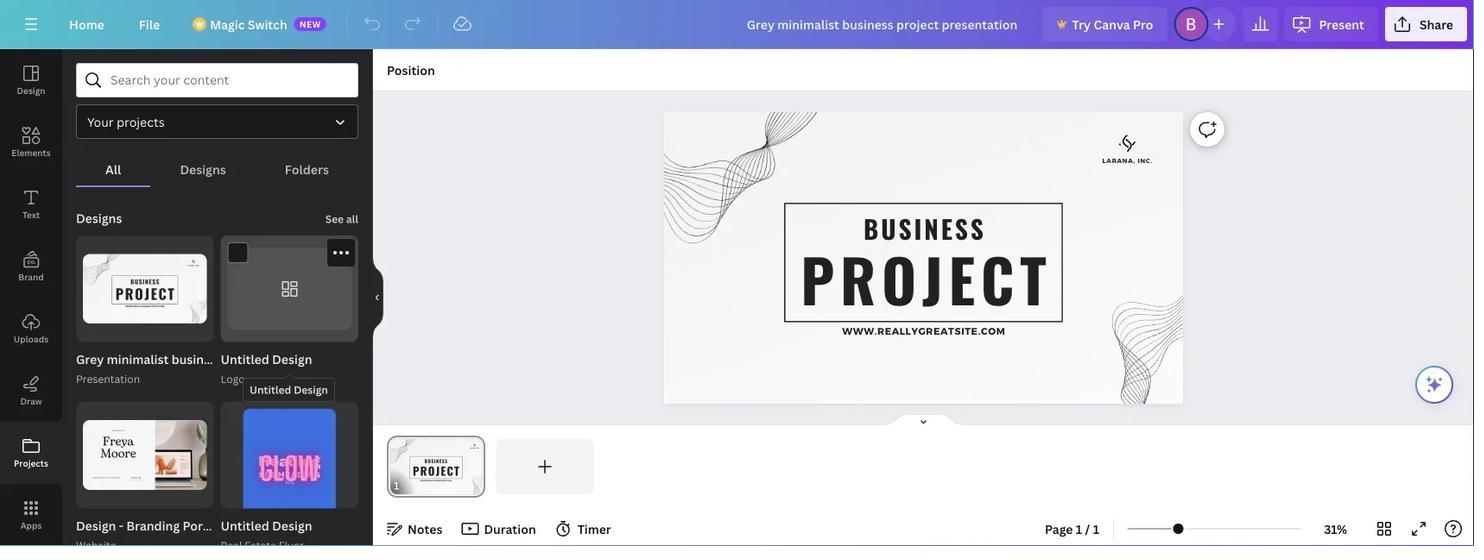Task type: describe. For each thing, give the bounding box(es) containing it.
timer button
[[550, 516, 618, 543]]

page
[[1045, 521, 1073, 538]]

duration
[[484, 521, 536, 538]]

2 vertical spatial untitled
[[221, 518, 269, 534]]

Design title text field
[[733, 7, 1036, 41]]

1 inside 1 of 9 group
[[176, 492, 181, 504]]

canva assistant image
[[1424, 375, 1445, 396]]

1 of 9 group
[[76, 402, 214, 509]]

grey minimalist business project presentation group
[[76, 236, 350, 388]]

grey minimalist business project presentation presentation
[[76, 352, 350, 387]]

try canva pro button
[[1043, 7, 1167, 41]]

all
[[105, 161, 121, 177]]

group for minimalist
[[76, 236, 214, 343]]

draw
[[20, 396, 42, 407]]

share button
[[1385, 7, 1467, 41]]

untitled inside untitled design logo
[[221, 352, 269, 368]]

try canva pro
[[1072, 16, 1153, 32]]

1 right "/"
[[1093, 521, 1099, 538]]

see all
[[325, 212, 358, 226]]

elements button
[[0, 111, 62, 174]]

all button
[[76, 153, 150, 186]]

business
[[172, 352, 223, 368]]

design inside untitled design logo
[[272, 352, 312, 368]]

31%
[[1324, 521, 1347, 538]]

duration button
[[456, 516, 543, 543]]

all
[[346, 212, 358, 226]]

2 untitled design group from the top
[[221, 402, 358, 547]]

share
[[1420, 16, 1453, 32]]

presentation
[[271, 352, 347, 368]]

designs inside button
[[180, 161, 226, 177]]

Page title text field
[[407, 478, 414, 495]]

hide pages image
[[882, 414, 965, 427]]

apps
[[20, 520, 42, 532]]

design - branding portfolio website in white  grey  black  light classic minimal style group
[[76, 402, 214, 547]]

www.reallygreatsite.com
[[842, 326, 1006, 337]]

design button
[[0, 49, 62, 111]]

position
[[387, 62, 435, 78]]

group for design
[[221, 236, 358, 343]]

main menu bar
[[0, 0, 1474, 49]]

1 vertical spatial untitled
[[250, 383, 291, 397]]

Search your content search field
[[111, 64, 347, 97]]

text button
[[0, 174, 62, 236]]

draw button
[[0, 360, 62, 422]]

brand button
[[0, 236, 62, 298]]

1 inside 1 of 2 group
[[322, 492, 327, 504]]

file
[[139, 16, 160, 32]]

pro
[[1133, 16, 1153, 32]]

designs button
[[150, 153, 255, 186]]

new
[[299, 18, 321, 30]]

elements
[[11, 147, 51, 158]]

folders button
[[255, 153, 358, 186]]

logo
[[221, 372, 245, 387]]

1 vertical spatial untitled design
[[221, 518, 312, 534]]



Task type: vqa. For each thing, say whether or not it's contained in the screenshot.
Content
no



Task type: locate. For each thing, give the bounding box(es) containing it.
0 vertical spatial project
[[801, 235, 1052, 323]]

try
[[1072, 16, 1091, 32]]

1 left 9
[[176, 492, 181, 504]]

notes button
[[380, 516, 449, 543]]

1 of from the left
[[184, 492, 197, 504]]

inc.
[[1138, 157, 1153, 164]]

your projects
[[87, 114, 165, 130]]

uploads button
[[0, 298, 62, 360]]

group up presentation
[[221, 236, 358, 343]]

1 of 9
[[176, 492, 205, 504]]

projects
[[14, 458, 48, 469]]

switch
[[248, 16, 287, 32]]

design
[[17, 85, 45, 96], [272, 352, 312, 368], [294, 383, 328, 397], [272, 518, 312, 534]]

folders
[[285, 161, 329, 177]]

text
[[22, 209, 40, 221]]

/
[[1085, 521, 1090, 538]]

see all button
[[324, 201, 360, 236]]

project
[[801, 235, 1052, 323], [226, 352, 268, 368]]

1 left 2
[[322, 492, 327, 504]]

your
[[87, 114, 114, 130]]

business
[[864, 209, 986, 247]]

project inside the 'grey minimalist business project presentation presentation'
[[226, 352, 268, 368]]

group inside grey minimalist business project presentation group
[[76, 236, 214, 343]]

page 1 image
[[387, 440, 485, 495]]

1 untitled design group from the top
[[221, 236, 358, 388]]

uploads
[[14, 333, 48, 345]]

notes
[[408, 521, 443, 538]]

untitled
[[221, 352, 269, 368], [250, 383, 291, 397], [221, 518, 269, 534]]

position button
[[380, 56, 442, 84]]

projects
[[117, 114, 165, 130]]

0 horizontal spatial project
[[226, 352, 268, 368]]

larana,
[[1102, 157, 1136, 164]]

1 horizontal spatial group
[[221, 236, 358, 343]]

project up the www.reallygreatsite.com
[[801, 235, 1052, 323]]

of inside design - branding portfolio website in white  grey  black  light classic minimal style group
[[184, 492, 197, 504]]

larana, inc.
[[1102, 157, 1153, 164]]

designs down all
[[76, 210, 122, 227]]

file button
[[125, 7, 174, 41]]

designs down select ownership filter button on the top left of page
[[180, 161, 226, 177]]

of left 9
[[184, 492, 197, 504]]

1 horizontal spatial of
[[329, 492, 342, 504]]

presentation
[[76, 372, 140, 387]]

31% button
[[1307, 516, 1364, 543]]

group up the minimalist
[[76, 236, 214, 343]]

Select ownership filter button
[[76, 104, 358, 139]]

projects button
[[0, 422, 62, 484]]

minimalist
[[107, 352, 169, 368]]

1 group from the left
[[76, 236, 214, 343]]

0 vertical spatial untitled design
[[250, 383, 328, 397]]

designs
[[180, 161, 226, 177], [76, 210, 122, 227]]

page 1 / 1
[[1045, 521, 1099, 538]]

brand
[[18, 271, 44, 283]]

of for 2
[[329, 492, 342, 504]]

home
[[69, 16, 104, 32]]

present button
[[1284, 7, 1378, 41]]

magic
[[210, 16, 245, 32]]

untitled design
[[250, 383, 328, 397], [221, 518, 312, 534]]

home link
[[55, 7, 118, 41]]

of left 2
[[329, 492, 342, 504]]

1 horizontal spatial project
[[801, 235, 1052, 323]]

2 group from the left
[[221, 236, 358, 343]]

1 of 2 group
[[221, 402, 358, 529]]

0 vertical spatial designs
[[180, 161, 226, 177]]

1
[[176, 492, 181, 504], [322, 492, 327, 504], [1076, 521, 1082, 538], [1093, 521, 1099, 538]]

apps button
[[0, 484, 62, 547]]

2
[[345, 492, 350, 504]]

9
[[199, 492, 205, 504]]

timer
[[577, 521, 611, 538]]

0 horizontal spatial group
[[76, 236, 214, 343]]

grey
[[76, 352, 104, 368]]

1 left "/"
[[1076, 521, 1082, 538]]

see
[[325, 212, 344, 226]]

untitled design logo
[[221, 352, 312, 387]]

side panel tab list
[[0, 49, 62, 547]]

0 vertical spatial untitled
[[221, 352, 269, 368]]

of for 9
[[184, 492, 197, 504]]

1 horizontal spatial designs
[[180, 161, 226, 177]]

magic switch
[[210, 16, 287, 32]]

1 vertical spatial designs
[[76, 210, 122, 227]]

canva
[[1094, 16, 1130, 32]]

1 vertical spatial untitled design group
[[221, 402, 358, 547]]

1 of 2
[[322, 492, 350, 504]]

hide image
[[372, 256, 383, 339]]

0 vertical spatial untitled design group
[[221, 236, 358, 388]]

2 of from the left
[[329, 492, 342, 504]]

untitled design group
[[221, 236, 358, 388], [221, 402, 358, 547]]

group
[[76, 236, 214, 343], [221, 236, 358, 343]]

project up logo
[[226, 352, 268, 368]]

0 horizontal spatial of
[[184, 492, 197, 504]]

0 horizontal spatial designs
[[76, 210, 122, 227]]

1 vertical spatial project
[[226, 352, 268, 368]]

design inside button
[[17, 85, 45, 96]]

present
[[1319, 16, 1364, 32]]

of
[[184, 492, 197, 504], [329, 492, 342, 504]]



